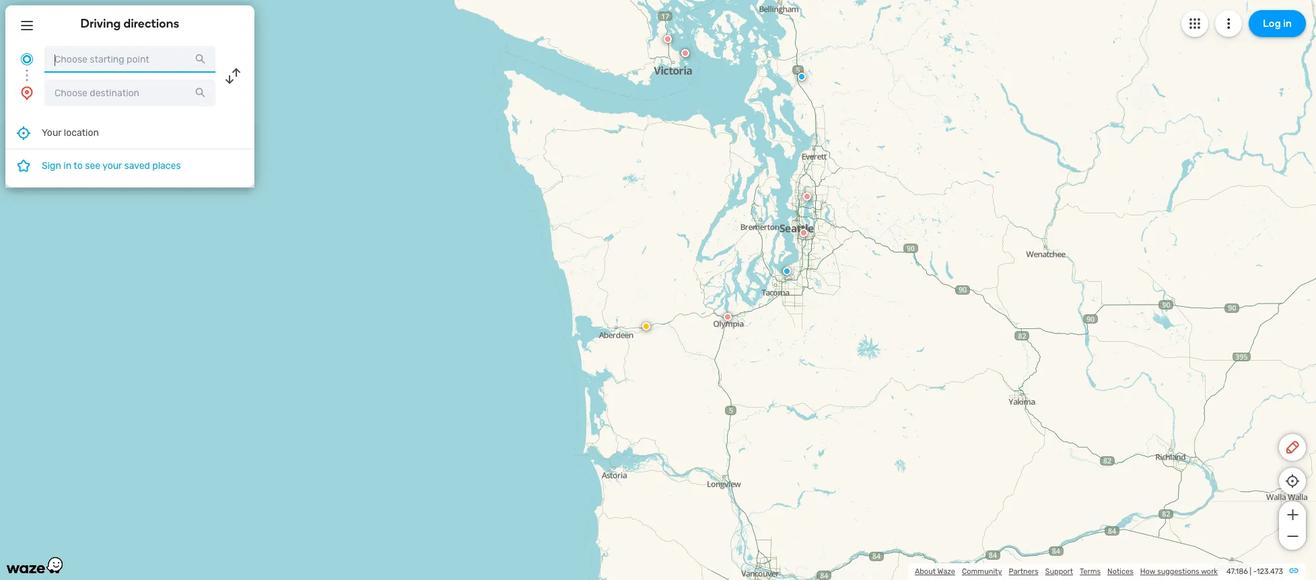 Task type: locate. For each thing, give the bounding box(es) containing it.
Choose starting point text field
[[44, 46, 216, 73]]

how
[[1141, 568, 1156, 577]]

support link
[[1046, 568, 1074, 577]]

about
[[915, 568, 936, 577]]

hazard image
[[1164, 290, 1172, 298], [643, 323, 651, 331]]

driving directions
[[81, 16, 179, 31]]

road closed image
[[664, 35, 672, 43], [674, 54, 682, 62], [800, 195, 808, 203], [1112, 460, 1120, 468], [899, 550, 907, 558]]

road closed image
[[861, 123, 869, 131], [796, 205, 804, 213], [907, 253, 915, 261], [724, 313, 732, 321], [723, 449, 732, 457], [752, 580, 761, 581]]

police image
[[798, 73, 806, 81], [798, 263, 806, 271], [1035, 358, 1043, 366], [723, 390, 732, 398], [725, 474, 733, 482]]

support
[[1046, 568, 1074, 577]]

pencil image
[[1285, 440, 1301, 456]]

0 vertical spatial hazard image
[[1164, 290, 1172, 298]]

about waze link
[[915, 568, 956, 577]]

location image
[[19, 85, 35, 101]]

-
[[1254, 568, 1257, 577]]

zoom in image
[[1285, 507, 1302, 523]]

community link
[[963, 568, 1003, 577]]

list box
[[5, 117, 255, 187]]

about waze community partners support terms notices how suggestions work
[[915, 568, 1219, 577]]

partners link
[[1009, 568, 1039, 577]]

1 horizontal spatial police image
[[1298, 282, 1306, 290]]

star image
[[15, 158, 32, 174]]

1 vertical spatial hazard image
[[643, 323, 651, 331]]

terms
[[1080, 568, 1101, 577]]

police image
[[1298, 282, 1306, 290], [720, 383, 728, 391]]

current location image
[[19, 51, 35, 67]]

work
[[1202, 568, 1219, 577]]

1 horizontal spatial hazard image
[[1164, 290, 1172, 298]]

0 horizontal spatial police image
[[720, 383, 728, 391]]

1 vertical spatial police image
[[720, 383, 728, 391]]

notices link
[[1108, 568, 1134, 577]]



Task type: vqa. For each thing, say whether or not it's contained in the screenshot.
123.473
yes



Task type: describe. For each thing, give the bounding box(es) containing it.
suggestions
[[1158, 568, 1200, 577]]

notices
[[1108, 568, 1134, 577]]

Choose destination text field
[[44, 79, 216, 106]]

47.186 | -123.473
[[1227, 568, 1284, 577]]

partners
[[1009, 568, 1039, 577]]

directions
[[124, 16, 179, 31]]

how suggestions work link
[[1141, 568, 1219, 577]]

47.186
[[1227, 568, 1249, 577]]

123.473
[[1257, 568, 1284, 577]]

|
[[1251, 568, 1252, 577]]

0 vertical spatial police image
[[1298, 282, 1306, 290]]

link image
[[1289, 566, 1300, 577]]

terms link
[[1080, 568, 1101, 577]]

driving
[[81, 16, 121, 31]]

waze
[[938, 568, 956, 577]]

community
[[963, 568, 1003, 577]]

recenter image
[[15, 125, 32, 141]]

0 horizontal spatial hazard image
[[643, 323, 651, 331]]

zoom out image
[[1285, 529, 1302, 545]]



